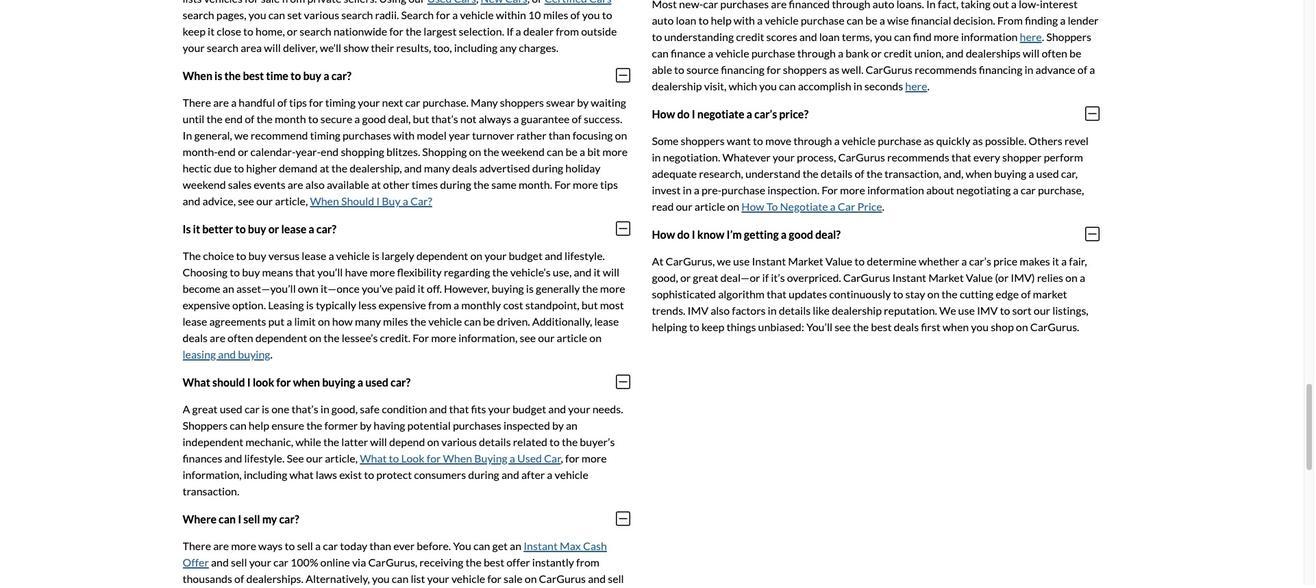 Task type: vqa. For each thing, say whether or not it's contained in the screenshot.


Task type: describe. For each thing, give the bounding box(es) containing it.
your down ways
[[249, 557, 271, 570]]

be inside the choice to buy versus lease a vehicle is largely dependent on your budget and lifestyle. choosing to buy means that you'll have more flexibility regarding the vehicle's use, and it will become an asset—you'll own it—once you've paid it off. however, buying is generally the more expensive option. leasing is typically less expensive from a monthly cost standpoint, but most lease agreements put a limit on how many miles the vehicle can be driven. additionally, lease deals are often dependent on the lessee's credit. for more information, see our article on leasing and buying .
[[483, 315, 495, 328]]

quickly
[[936, 135, 970, 148]]

shoppers inside a great used car is one that's in good, safe condition and that fits your budget and your needs. shoppers can help ensure the former by having potential purchases inspected by an independent mechanic, while the latter will depend on various details related to the buyer's finances and lifestyle. see our article,
[[183, 420, 228, 433]]

turnover
[[472, 129, 514, 142]]

i for know
[[692, 228, 695, 241]]

recommends inside the some shoppers want to move through a vehicle purchase as quickly as possible. others revel in negotiation. whatever your process, cargurus recommends that every shopper perform adequate research, understand the details of the transaction, and, when buying a used car, invest in a pre-purchase inspection. for more information about negotiating a car purchase, read our article on
[[887, 151, 949, 164]]

the up price
[[867, 167, 882, 180]]

next
[[382, 96, 403, 109]]

month.
[[519, 178, 552, 191]]

can down the 'wise' in the right top of the page
[[894, 30, 911, 43]]

for inside . shoppers can finance a vehicle purchase through a bank or credit union, and dealerships will often be able to source financing for shoppers as well. cargurus recommends financing in advance of a dealership visit, which you can accomplish in seconds
[[767, 63, 781, 76]]

car? up condition
[[391, 376, 411, 389]]

depend
[[389, 436, 425, 449]]

1 horizontal spatial value
[[966, 272, 993, 285]]

car inside a great used car is one that's in good, safe condition and that fits your budget and your needs. shoppers can help ensure the former by having potential purchases inspected by an independent mechanic, while the latter will depend on various details related to the buyer's finances and lifestyle. see our article,
[[245, 403, 260, 416]]

or inside there are a handful of tips for timing your next car purchase. many shoppers swear by waiting until the end of the month to secure a good deal, but that's not always a guarantee of success. in general, we recommend timing purchases with model year turnover rather than focusing on month-end or calendar-year-end shopping blitzes. shopping on the weekend can be a bit more hectic due to higher demand at the dealership, and many deals advertised during holiday weekend sales events are also available at other times during the same month. for more tips and advice, see our article,
[[238, 145, 248, 158]]

car up online
[[323, 540, 338, 553]]

to
[[766, 200, 778, 213]]

it right use,
[[594, 266, 601, 279]]

it left off.
[[418, 282, 425, 296]]

0 horizontal spatial here link
[[905, 80, 927, 93]]

the up we
[[942, 288, 958, 301]]

article inside the choice to buy versus lease a vehicle is largely dependent on your budget and lifestyle. choosing to buy means that you'll have more flexibility regarding the vehicle's use, and it will become an asset—you'll own it—once you've paid it off. however, buying is generally the more expensive option. leasing is typically less expensive from a monthly cost standpoint, but most lease agreements put a limit on how many miles the vehicle can be driven. additionally, lease deals are often dependent on the lessee's credit. for more information, see our article on leasing and buying .
[[557, 332, 587, 345]]

used inside dropdown button
[[365, 376, 388, 389]]

and right use,
[[574, 266, 592, 279]]

the down continuously
[[853, 321, 869, 334]]

an inside the choice to buy versus lease a vehicle is largely dependent on your budget and lifestyle. choosing to buy means that you'll have more flexibility regarding the vehicle's use, and it will become an asset—you'll own it—once you've paid it off. however, buying is generally the more expensive option. leasing is typically less expensive from a monthly cost standpoint, but most lease agreements put a limit on how many miles the vehicle can be driven. additionally, lease deals are often dependent on the lessee's credit. for more information, see our article on leasing and buying .
[[223, 282, 234, 296]]

1 horizontal spatial by
[[552, 420, 564, 433]]

seconds
[[864, 80, 903, 93]]

on inside and sell your car 100% online via cargurus, receiving the best offer instantly from thousands of dealerships. alternatively, you can list your vehicle for sale on cargurus and sel
[[525, 573, 537, 586]]

sale
[[504, 573, 523, 586]]

transaction.
[[183, 485, 239, 498]]

and up use,
[[545, 250, 562, 263]]

union,
[[914, 47, 944, 60]]

cargurus inside at cargurus, we use instant market value to determine whether a car's price makes it a fair, good, or great deal—or if it's overpriced. cargurus instant market value (or imv) relies on a sophisticated algorithm that updates continuously to stay on the cutting edge of market trends. imv also factors in details like dealership reputation. we use imv to sort our listings, helping to keep things unbiased: you'll see the best deals first when you shop on cargurus.
[[843, 272, 890, 285]]

budget inside a great used car is one that's in good, safe condition and that fits your budget and your needs. shoppers can help ensure the former by having potential purchases inspected by an independent mechanic, while the latter will depend on various details related to the buyer's finances and lifestyle. see our article,
[[512, 403, 546, 416]]

the right generally
[[582, 282, 598, 296]]

when inside the some shoppers want to move through a vehicle purchase as quickly as possible. others revel in negotiation. whatever your process, cargurus recommends that every shopper perform adequate research, understand the details of the transaction, and, when buying a used car, invest in a pre-purchase inspection. for more information about negotiating a car purchase, read our article on
[[966, 167, 992, 180]]

in down some
[[652, 151, 661, 164]]

vehicle down off.
[[428, 315, 462, 328]]

on down limit on the left
[[309, 332, 322, 345]]

and,
[[944, 167, 964, 180]]

often inside the choice to buy versus lease a vehicle is largely dependent on your budget and lifestyle. choosing to buy means that you'll have more flexibility regarding the vehicle's use, and it will become an asset—you'll own it—once you've paid it off. however, buying is generally the more expensive option. leasing is typically less expensive from a monthly cost standpoint, but most lease agreements put a limit on how many miles the vehicle can be driven. additionally, lease deals are often dependent on the lessee's credit. for more information, see our article on leasing and buying .
[[228, 332, 253, 345]]

in inside at cargurus, we use instant market value to determine whether a car's price makes it a fair, good, or great deal—or if it's overpriced. cargurus instant market value (or imv) relies on a sophisticated algorithm that updates continuously to stay on the cutting edge of market trends. imv also factors in details like dealership reputation. we use imv to sort our listings, helping to keep things unbiased: you'll see the best deals first when you shop on cargurus.
[[768, 304, 777, 317]]

relies
[[1037, 272, 1063, 285]]

search left pages,
[[183, 8, 214, 21]]

you'll
[[317, 266, 343, 279]]

more inside most new-car purchases are financed through auto loans. in fact, taking out a low-interest auto loan to help with a vehicle purchase can be a wise financial decision. from finding a lender to understanding credit scores and loan terms, you can find more information
[[934, 30, 959, 43]]

buying inside what should i look for when buying a used car? dropdown button
[[322, 376, 355, 389]]

buy up 'asset—you'll'
[[242, 266, 260, 279]]

search pages, you can set various search radii. search for a vehicle within 10 miles of you to keep it close to home, or search nationwide for the largest selection. if a dealer from outside your search area will deliver, we'll show their results, too, including any charges.
[[183, 8, 617, 54]]

is down own
[[306, 299, 314, 312]]

can inside there are a handful of tips for timing your next car purchase. many shoppers swear by waiting until the end of the month to secure a good deal, but that's not always a guarantee of success. in general, we recommend timing purchases with model year turnover rather than focusing on month-end or calendar-year-end shopping blitzes. shopping on the weekend can be a bit more hectic due to higher demand at the dealership, and many deals advertised during holiday weekend sales events are also available at other times during the same month. for more tips and advice, see our article,
[[547, 145, 564, 158]]

minus square image for there are a handful of tips for timing your next car purchase. many shoppers swear by waiting until the end of the month to secure a good deal, but that's not always a guarantee of success. in general, we recommend timing purchases with model year turnover rather than focusing on month-end or calendar-year-end shopping blitzes. shopping on the weekend can be a bit more hectic due to higher demand at the dealership, and many deals advertised during holiday weekend sales events are also available at other times during the same month. for more tips and advice, see our article,
[[616, 67, 630, 84]]

and down independent
[[224, 452, 242, 465]]

of inside at cargurus, we use instant market value to determine whether a car's price makes it a fair, good, or great deal—or if it's overpriced. cargurus instant market value (or imv) relies on a sophisticated algorithm that updates continuously to stay on the cutting edge of market trends. imv also factors in details like dealership reputation. we use imv to sort our listings, helping to keep things unbiased: you'll see the best deals first when you shop on cargurus.
[[1021, 288, 1031, 301]]

0 horizontal spatial car
[[544, 452, 561, 465]]

,
[[561, 452, 563, 465]]

is down vehicle's
[[526, 282, 534, 296]]

in down adequate
[[683, 184, 692, 197]]

from inside the choice to buy versus lease a vehicle is largely dependent on your budget and lifestyle. choosing to buy means that you'll have more flexibility regarding the vehicle's use, and it will become an asset—you'll own it—once you've paid it off. however, buying is generally the more expensive option. leasing is typically less expensive from a monthly cost standpoint, but most lease agreements put a limit on how many miles the vehicle can be driven. additionally, lease deals are often dependent on the lessee's credit. for more information, see our article on leasing and buying .
[[428, 299, 451, 312]]

with inside most new-car purchases are financed through auto loans. in fact, taking out a low-interest auto loan to help with a vehicle purchase can be a wise financial decision. from finding a lender to understanding credit scores and loan terms, you can find more information
[[734, 14, 755, 27]]

are inside most new-car purchases are financed through auto loans. in fact, taking out a low-interest auto loan to help with a vehicle purchase can be a wise financial decision. from finding a lender to understanding credit scores and loan terms, you can find more information
[[771, 0, 787, 10]]

radii.
[[375, 8, 399, 21]]

holiday
[[565, 162, 600, 175]]

dealer
[[523, 25, 554, 38]]

1 horizontal spatial as
[[924, 135, 934, 148]]

in down well.
[[853, 80, 862, 93]]

for up consumers
[[427, 452, 441, 465]]

on down the sort
[[1016, 321, 1028, 334]]

invest
[[652, 184, 681, 197]]

0 vertical spatial instant
[[752, 255, 786, 268]]

2 horizontal spatial when
[[443, 452, 472, 465]]

1 vertical spatial auto
[[652, 14, 674, 27]]

you inside and sell your car 100% online via cargurus, receiving the best offer instantly from thousands of dealerships. alternatively, you can list your vehicle for sale on cargurus and sel
[[372, 573, 390, 586]]

waiting
[[591, 96, 626, 109]]

your left 'needs.'
[[568, 403, 590, 416]]

from inside search pages, you can set various search radii. search for a vehicle within 10 miles of you to keep it close to home, or search nationwide for the largest selection. if a dealer from outside your search area will deliver, we'll show their results, too, including any charges.
[[556, 25, 579, 38]]

through inside most new-car purchases are financed through auto loans. in fact, taking out a low-interest auto loan to help with a vehicle purchase can be a wise financial decision. from finding a lender to understanding credit scores and loan terms, you can find more information
[[832, 0, 870, 10]]

do for negotiate
[[677, 107, 690, 120]]

secure
[[320, 113, 352, 126]]

information inside most new-car purchases are financed through auto loans. in fact, taking out a low-interest auto loan to help with a vehicle purchase can be a wise financial decision. from finding a lender to understanding credit scores and loan terms, you can find more information
[[961, 30, 1018, 43]]

to right the due
[[234, 162, 244, 175]]

look
[[253, 376, 274, 389]]

budget inside the choice to buy versus lease a vehicle is largely dependent on your budget and lifestyle. choosing to buy means that you'll have more flexibility regarding the vehicle's use, and it will become an asset—you'll own it—once you've paid it off. however, buying is generally the more expensive option. leasing is typically less expensive from a monthly cost standpoint, but most lease agreements put a limit on how many miles the vehicle can be driven. additionally, lease deals are often dependent on the lessee's credit. for more information, see our article on leasing and buying .
[[509, 250, 543, 263]]

terms,
[[842, 30, 872, 43]]

lease up the you'll
[[302, 250, 326, 263]]

0 vertical spatial tips
[[289, 96, 307, 109]]

when is the best time to buy a car? button
[[183, 56, 630, 95]]

cargurus.
[[1030, 321, 1079, 334]]

miles inside search pages, you can set various search radii. search for a vehicle within 10 miles of you to keep it close to home, or search nationwide for the largest selection. if a dealer from outside your search area will deliver, we'll show their results, too, including any charges.
[[543, 8, 568, 21]]

0 horizontal spatial by
[[360, 420, 372, 433]]

within
[[496, 8, 526, 21]]

can up terms,
[[847, 14, 863, 27]]

buy inside when is the best time to buy a car? dropdown button
[[303, 69, 321, 82]]

1 horizontal spatial auto
[[873, 0, 894, 10]]

it inside dropdown button
[[193, 223, 200, 236]]

on down fair,
[[1065, 272, 1078, 285]]

want
[[727, 135, 751, 148]]

for inside there are a handful of tips for timing your next car purchase. many shoppers swear by waiting until the end of the month to secure a good deal, but that's not always a guarantee of success. in general, we recommend timing purchases with model year turnover rather than focusing on month-end or calendar-year-end shopping blitzes. shopping on the weekend can be a bit more hectic due to higher demand at the dealership, and many deals advertised during holiday weekend sales events are also available at other times during the same month. for more tips and advice, see our article,
[[554, 178, 571, 191]]

what for what to look for when buying a used car
[[360, 452, 387, 465]]

more left ways
[[231, 540, 256, 553]]

purchases inside a great used car is one that's in good, safe condition and that fits your budget and your needs. shoppers can help ensure the former by having potential purchases inspected by an independent mechanic, while the latter will depend on various details related to the buyer's finances and lifestyle. see our article,
[[453, 420, 501, 433]]

information, inside the choice to buy versus lease a vehicle is largely dependent on your budget and lifestyle. choosing to buy means that you'll have more flexibility regarding the vehicle's use, and it will become an asset—you'll own it—once you've paid it off. however, buying is generally the more expensive option. leasing is typically less expensive from a monthly cost standpoint, but most lease agreements put a limit on how many miles the vehicle can be driven. additionally, lease deals are often dependent on the lessee's credit. for more information, see our article on leasing and buying .
[[458, 332, 518, 345]]

buying up cost
[[492, 282, 524, 296]]

1 vertical spatial during
[[440, 178, 471, 191]]

more inside the some shoppers want to move through a vehicle purchase as quickly as possible. others revel in negotiation. whatever your process, cargurus recommends that every shopper perform adequate research, understand the details of the transaction, and, when buying a used car, invest in a pre-purchase inspection. for more information about negotiating a car purchase, read our article on
[[840, 184, 865, 197]]

what should i look for when buying a used car?
[[183, 376, 411, 389]]

1 vertical spatial instant
[[892, 272, 926, 285]]

on down success.
[[615, 129, 627, 142]]

end left "shopping"
[[321, 145, 339, 158]]

the inside and sell your car 100% online via cargurus, receiving the best offer instantly from thousands of dealerships. alternatively, you can list your vehicle for sale on cargurus and sel
[[466, 557, 482, 570]]

be inside there are a handful of tips for timing your next car purchase. many shoppers swear by waiting until the end of the month to secure a good deal, but that's not always a guarantee of success. in general, we recommend timing purchases with model year turnover rather than focusing on month-end or calendar-year-end shopping blitzes. shopping on the weekend can be a bit more hectic due to higher demand at the dealership, and many deals advertised during holiday weekend sales events are also available at other times during the same month. for more tips and advice, see our article,
[[566, 145, 578, 158]]

option.
[[232, 299, 266, 312]]

vehicle inside the some shoppers want to move through a vehicle purchase as quickly as possible. others revel in negotiation. whatever your process, cargurus recommends that every shopper perform adequate research, understand the details of the transaction, and, when buying a used car, invest in a pre-purchase inspection. for more information about negotiating a car purchase, read our article on
[[842, 135, 876, 148]]

. down union,
[[927, 80, 930, 93]]

vehicle up have
[[336, 250, 370, 263]]

and inside . shoppers can finance a vehicle purchase through a bank or credit union, and dealerships will often be able to source financing for shoppers as well. cargurus recommends financing in advance of a dealership visit, which you can accomplish in seconds
[[946, 47, 964, 60]]

times
[[412, 178, 438, 191]]

vehicle inside , for more information, including what laws exist to protect consumers during and after a vehicle transaction.
[[555, 469, 588, 482]]

various inside a great used car is one that's in good, safe condition and that fits your budget and your needs. shoppers can help ensure the former by having potential purchases inspected by an independent mechanic, while the latter will depend on various details related to the buyer's finances and lifestyle. see our article,
[[441, 436, 477, 449]]

car?
[[410, 195, 432, 208]]

the left same
[[473, 178, 489, 191]]

search
[[401, 8, 434, 21]]

2 horizontal spatial as
[[973, 135, 983, 148]]

minus square image for there are more ways to sell a car today than ever before. you can get an
[[616, 511, 630, 528]]

driven.
[[497, 315, 530, 328]]

list
[[411, 573, 425, 586]]

deal,
[[388, 113, 411, 126]]

shoppers inside the some shoppers want to move through a vehicle purchase as quickly as possible. others revel in negotiation. whatever your process, cargurus recommends that every shopper perform adequate research, understand the details of the transaction, and, when buying a used car, invest in a pre-purchase inspection. for more information about negotiating a car purchase, read our article on
[[681, 135, 725, 148]]

overpriced.
[[787, 272, 841, 285]]

to up protect
[[389, 452, 399, 465]]

will inside a great used car is one that's in good, safe condition and that fits your budget and your needs. shoppers can help ensure the former by having potential purchases inspected by an independent mechanic, while the latter will depend on various details related to the buyer's finances and lifestyle. see our article,
[[370, 436, 387, 449]]

on right stay
[[927, 288, 940, 301]]

bank
[[846, 47, 869, 60]]

are inside the choice to buy versus lease a vehicle is largely dependent on your budget and lifestyle. choosing to buy means that you'll have more flexibility regarding the vehicle's use, and it will become an asset—you'll own it—once you've paid it off. however, buying is generally the more expensive option. leasing is typically less expensive from a monthly cost standpoint, but most lease agreements put a limit on how many miles the vehicle can be driven. additionally, lease deals are often dependent on the lessee's credit. for more information, see our article on leasing and buying .
[[210, 332, 225, 345]]

you up home,
[[249, 8, 266, 21]]

instant inside instant max cash offer
[[524, 540, 558, 553]]

loans.
[[897, 0, 924, 10]]

typically
[[316, 299, 356, 312]]

to left stay
[[893, 288, 903, 301]]

lease down most
[[594, 315, 619, 328]]

and left advice,
[[183, 195, 200, 208]]

0 horizontal spatial value
[[825, 255, 853, 268]]

1 vertical spatial how
[[742, 200, 764, 213]]

finances
[[183, 452, 222, 465]]

on down most
[[589, 332, 602, 345]]

if
[[762, 272, 769, 285]]

of inside and sell your car 100% online via cargurus, receiving the best offer instantly from thousands of dealerships. alternatively, you can list your vehicle for sale on cargurus and sel
[[234, 573, 244, 586]]

here for here
[[1020, 30, 1042, 43]]

general,
[[194, 129, 232, 142]]

can left "get"
[[473, 540, 490, 553]]

lifestyle. inside the choice to buy versus lease a vehicle is largely dependent on your budget and lifestyle. choosing to buy means that you'll have more flexibility regarding the vehicle's use, and it will become an asset—you'll own it—once you've paid it off. however, buying is generally the more expensive option. leasing is typically less expensive from a monthly cost standpoint, but most lease agreements put a limit on how many miles the vehicle can be driven. additionally, lease deals are often dependent on the lessee's credit. for more information, see our article on leasing and buying .
[[565, 250, 605, 263]]

your right fits on the left bottom of the page
[[488, 403, 510, 416]]

car inside most new-car purchases are financed through auto loans. in fact, taking out a low-interest auto loan to help with a vehicle purchase can be a wise financial decision. from finding a lender to understanding credit scores and loan terms, you can find more information
[[703, 0, 718, 10]]

offer
[[506, 557, 530, 570]]

i for sell
[[238, 513, 241, 526]]

to up the outside
[[602, 8, 612, 21]]

of up month
[[277, 96, 287, 109]]

of up focusing
[[572, 113, 582, 126]]

buying up look
[[238, 348, 270, 361]]

is left largely
[[372, 250, 380, 263]]

algorithm
[[718, 288, 765, 301]]

there for there are more ways to sell a car today than ever before. you can get an
[[183, 540, 211, 553]]

buy up means
[[248, 250, 266, 263]]

1 horizontal spatial an
[[510, 540, 521, 553]]

0 horizontal spatial use
[[733, 255, 750, 268]]

to inside , for more information, including what laws exist to protect consumers during and after a vehicle transaction.
[[364, 469, 374, 482]]

. up how do i know i'm getting a good deal? dropdown button
[[882, 200, 885, 213]]

how do i know i'm getting a good deal?
[[652, 228, 841, 241]]

many inside there are a handful of tips for timing your next car purchase. many shoppers swear by waiting until the end of the month to secure a good deal, but that's not always a guarantee of success. in general, we recommend timing purchases with model year turnover rather than focusing on month-end or calendar-year-end shopping blitzes. shopping on the weekend can be a bit more hectic due to higher demand at the dealership, and many deals advertised during holiday weekend sales events are also available at other times during the same month. for more tips and advice, see our article,
[[424, 162, 450, 175]]

0 vertical spatial dependent
[[416, 250, 468, 263]]

cost
[[503, 299, 523, 312]]

advice,
[[202, 195, 236, 208]]

lease up leasing
[[183, 315, 207, 328]]

vehicle's
[[510, 266, 551, 279]]

adequate
[[652, 167, 697, 180]]

your down receiving
[[427, 573, 449, 586]]

our inside the choice to buy versus lease a vehicle is largely dependent on your budget and lifestyle. choosing to buy means that you'll have more flexibility regarding the vehicle's use, and it will become an asset—you'll own it—once you've paid it off. however, buying is generally the more expensive option. leasing is typically less expensive from a monthly cost standpoint, but most lease agreements put a limit on how many miles the vehicle can be driven. additionally, lease deals are often dependent on the lessee's credit. for more information, see our article on leasing and buying .
[[538, 332, 555, 345]]

to down edge
[[1000, 304, 1010, 317]]

and up thousands
[[211, 557, 229, 570]]

determine
[[867, 255, 917, 268]]

on inside the some shoppers want to move through a vehicle purchase as quickly as possible. others revel in negotiation. whatever your process, cargurus recommends that every shopper perform adequate research, understand the details of the transaction, and, when buying a used car, invest in a pre-purchase inspection. for more information about negotiating a car purchase, read our article on
[[727, 200, 739, 213]]

of down handful
[[245, 113, 255, 126]]

you up the outside
[[582, 8, 600, 21]]

leasing
[[183, 348, 216, 361]]

as inside . shoppers can finance a vehicle purchase through a bank or credit union, and dealerships will often be able to source financing for shoppers as well. cargurus recommends financing in advance of a dealership visit, which you can accomplish in seconds
[[829, 63, 839, 76]]

car inside the some shoppers want to move through a vehicle purchase as quickly as possible. others revel in negotiation. whatever your process, cargurus recommends that every shopper perform adequate research, understand the details of the transaction, and, when buying a used car, invest in a pre-purchase inspection. for more information about negotiating a car purchase, read our article on
[[1021, 184, 1036, 197]]

sophisticated
[[652, 288, 716, 301]]

how do i know i'm getting a good deal? button
[[652, 215, 1099, 254]]

the up credit.
[[410, 315, 426, 328]]

your inside the choice to buy versus lease a vehicle is largely dependent on your budget and lifestyle. choosing to buy means that you'll have more flexibility regarding the vehicle's use, and it will become an asset—you'll own it—once you've paid it off. however, buying is generally the more expensive option. leasing is typically less expensive from a monthly cost standpoint, but most lease agreements put a limit on how many miles the vehicle can be driven. additionally, lease deals are often dependent on the lessee's credit. for more information, see our article on leasing and buying .
[[485, 250, 507, 263]]

negotiating
[[956, 184, 1011, 197]]

to down how do i know i'm getting a good deal? dropdown button
[[855, 255, 865, 268]]

the up available
[[331, 162, 347, 175]]

1 expensive from the left
[[183, 299, 230, 312]]

are down demand
[[288, 178, 303, 191]]

after
[[521, 469, 545, 482]]

market
[[1033, 288, 1067, 301]]

shopper
[[1002, 151, 1042, 164]]

0 vertical spatial at
[[320, 162, 329, 175]]

and right leasing
[[218, 348, 236, 361]]

when should i buy a car? link
[[310, 195, 432, 208]]

deals for the
[[452, 162, 477, 175]]

the up ,
[[562, 436, 578, 449]]

demand
[[279, 162, 318, 175]]

paid
[[395, 282, 416, 296]]

how to negotiate a car price link
[[742, 200, 882, 213]]

what to look for when buying a used car
[[360, 452, 561, 465]]

1 vertical spatial sell
[[297, 540, 313, 553]]

on inside a great used car is one that's in good, safe condition and that fits your budget and your needs. shoppers can help ensure the former by having potential purchases inspected by an independent mechanic, while the latter will depend on various details related to the buyer's finances and lifestyle. see our article,
[[427, 436, 439, 449]]

the up while
[[306, 420, 322, 433]]

1 imv from the left
[[688, 304, 709, 317]]

choice
[[203, 250, 234, 263]]

more right bit
[[602, 145, 628, 158]]

1 vertical spatial use
[[958, 304, 975, 317]]

to up area
[[243, 25, 254, 38]]

credit inside . shoppers can finance a vehicle purchase through a bank or credit union, and dealerships will often be able to source financing for shoppers as well. cargurus recommends financing in advance of a dealership visit, which you can accomplish in seconds
[[884, 47, 912, 60]]

that's inside a great used car is one that's in good, safe condition and that fits your budget and your needs. shoppers can help ensure the former by having potential purchases inspected by an independent mechanic, while the latter will depend on various details related to the buyer's finances and lifestyle. see our article,
[[291, 403, 318, 416]]

it inside search pages, you can set various search radii. search for a vehicle within 10 miles of you to keep it close to home, or search nationwide for the largest selection. if a dealer from outside your search area will deliver, we'll show their results, too, including any charges.
[[208, 25, 215, 38]]

0 vertical spatial during
[[532, 162, 563, 175]]

negotiation.
[[663, 151, 720, 164]]

dealership inside at cargurus, we use instant market value to determine whether a car's price makes it a fair, good, or great deal—or if it's overpriced. cargurus instant market value (or imv) relies on a sophisticated algorithm that updates continuously to stay on the cutting edge of market trends. imv also factors in details like dealership reputation. we use imv to sort our listings, helping to keep things unbiased: you'll see the best deals first when you shop on cargurus.
[[832, 304, 882, 317]]

scores
[[766, 30, 797, 43]]

rather
[[516, 129, 547, 142]]

but inside there are a handful of tips for timing your next car purchase. many shoppers swear by waiting until the end of the month to secure a good deal, but that's not always a guarantee of success. in general, we recommend timing purchases with model year turnover rather than focusing on month-end or calendar-year-end shopping blitzes. shopping on the weekend can be a bit more hectic due to higher demand at the dealership, and many deals advertised during holiday weekend sales events are also available at other times during the same month. for more tips and advice, see our article,
[[413, 113, 429, 126]]

accomplish
[[798, 80, 851, 93]]

to inside is it better to buy or lease a car? dropdown button
[[235, 223, 246, 236]]

1 vertical spatial than
[[369, 540, 391, 553]]

the down turnover on the top left
[[483, 145, 499, 158]]

the up general,
[[207, 113, 223, 126]]

most
[[600, 299, 624, 312]]

be inside . shoppers can finance a vehicle purchase through a bank or credit union, and dealerships will often be able to source financing for shoppers as well. cargurus recommends financing in advance of a dealership visit, which you can accomplish in seconds
[[1070, 47, 1081, 60]]

inspected
[[504, 420, 550, 433]]

and inside most new-car purchases are financed through auto loans. in fact, taking out a low-interest auto loan to help with a vehicle purchase can be a wise financial decision. from finding a lender to understanding credit scores and loan terms, you can find more information
[[799, 30, 817, 43]]

. inside . shoppers can finance a vehicle purchase through a bank or credit union, and dealerships will often be able to source financing for shoppers as well. cargurus recommends financing in advance of a dealership visit, which you can accomplish in seconds
[[1042, 30, 1044, 43]]

the left vehicle's
[[492, 266, 508, 279]]

search up nationwide in the top of the page
[[341, 8, 373, 21]]

are down where can i sell my car?
[[213, 540, 229, 553]]

instant max cash offer link
[[183, 540, 607, 570]]

good, inside at cargurus, we use instant market value to determine whether a car's price makes it a fair, good, or great deal—or if it's overpriced. cargurus instant market value (or imv) relies on a sophisticated algorithm that updates continuously to stay on the cutting edge of market trends. imv also factors in details like dealership reputation. we use imv to sort our listings, helping to keep things unbiased: you'll see the best deals first when you shop on cargurus.
[[652, 272, 678, 285]]

perform
[[1044, 151, 1083, 164]]

shop
[[991, 321, 1014, 334]]

0 vertical spatial timing
[[325, 96, 356, 109]]

recommends inside . shoppers can finance a vehicle purchase through a bank or credit union, and dealerships will often be able to source financing for shoppers as well. cargurus recommends financing in advance of a dealership visit, which you can accomplish in seconds
[[915, 63, 977, 76]]

great inside a great used car is one that's in good, safe condition and that fits your budget and your needs. shoppers can help ensure the former by having potential purchases inspected by an independent mechanic, while the latter will depend on various details related to the buyer's finances and lifestyle. see our article,
[[192, 403, 218, 416]]

events
[[254, 178, 285, 191]]

we inside there are a handful of tips for timing your next car purchase. many shoppers swear by waiting until the end of the month to secure a good deal, but that's not always a guarantee of success. in general, we recommend timing purchases with model year turnover rather than focusing on month-end or calendar-year-end shopping blitzes. shopping on the weekend can be a bit more hectic due to higher demand at the dealership, and many deals advertised during holiday weekend sales events are also available at other times during the same month. for more tips and advice, see our article,
[[234, 129, 249, 142]]

you've
[[362, 282, 393, 296]]

choosing
[[183, 266, 228, 279]]

in left advance
[[1025, 63, 1034, 76]]

the down handful
[[257, 113, 273, 126]]

can inside the choice to buy versus lease a vehicle is largely dependent on your budget and lifestyle. choosing to buy means that you'll have more flexibility regarding the vehicle's use, and it will become an asset—you'll own it—once you've paid it off. however, buying is generally the more expensive option. leasing is typically less expensive from a monthly cost standpoint, but most lease agreements put a limit on how many miles the vehicle can be driven. additionally, lease deals are often dependent on the lessee's credit. for more information, see our article on leasing and buying .
[[464, 315, 481, 328]]

it's
[[771, 272, 785, 285]]

factors
[[732, 304, 766, 317]]

great inside at cargurus, we use instant market value to determine whether a car's price makes it a fair, good, or great deal—or if it's overpriced. cargurus instant market value (or imv) relies on a sophisticated algorithm that updates continuously to stay on the cutting edge of market trends. imv also factors in details like dealership reputation. we use imv to sort our listings, helping to keep things unbiased: you'll see the best deals first when you shop on cargurus.
[[693, 272, 718, 285]]

for inside and sell your car 100% online via cargurus, receiving the best offer instantly from thousands of dealerships. alternatively, you can list your vehicle for sale on cargurus and sel
[[487, 573, 502, 586]]

to up understanding
[[699, 14, 709, 27]]

do for know
[[677, 228, 690, 241]]

purchase up transaction,
[[878, 135, 922, 148]]

however,
[[444, 282, 490, 296]]

finance
[[671, 47, 706, 60]]

search down close
[[207, 41, 238, 54]]

more right credit.
[[431, 332, 456, 345]]

more up most
[[600, 282, 625, 296]]

the inside dropdown button
[[224, 69, 241, 82]]

credit.
[[380, 332, 411, 345]]

agreements
[[209, 315, 266, 328]]

the down 'process,'
[[803, 167, 819, 180]]

laws
[[316, 469, 337, 482]]

to down most
[[652, 30, 662, 43]]

search up we'll
[[300, 25, 331, 38]]

i for buy
[[376, 195, 380, 208]]

we
[[939, 304, 956, 317]]

through inside . shoppers can finance a vehicle purchase through a bank or credit union, and dealerships will often be able to source financing for shoppers as well. cargurus recommends financing in advance of a dealership visit, which you can accomplish in seconds
[[797, 47, 836, 60]]

you inside at cargurus, we use instant market value to determine whether a car's price makes it a fair, good, or great deal—or if it's overpriced. cargurus instant market value (or imv) relies on a sophisticated algorithm that updates continuously to stay on the cutting edge of market trends. imv also factors in details like dealership reputation. we use imv to sort our listings, helping to keep things unbiased: you'll see the best deals first when you shop on cargurus.
[[971, 321, 989, 334]]

buying
[[474, 452, 508, 465]]

0 vertical spatial market
[[788, 255, 823, 268]]

pre-
[[702, 184, 722, 197]]

when for when is the best time to buy a car?
[[183, 69, 212, 82]]

fact,
[[938, 0, 959, 10]]

can up able at the top of page
[[652, 47, 669, 60]]

listings,
[[1052, 304, 1089, 317]]

1 horizontal spatial market
[[928, 272, 964, 285]]

1 vertical spatial loan
[[819, 30, 840, 43]]

the down how
[[324, 332, 340, 345]]

0 horizontal spatial loan
[[676, 14, 696, 27]]

are up general,
[[213, 96, 229, 109]]

what should i look for when buying a used car? button
[[183, 363, 630, 402]]

to right month
[[308, 113, 318, 126]]

for inside , for more information, including what laws exist to protect consumers during and after a vehicle transaction.
[[565, 452, 579, 465]]

used
[[517, 452, 542, 465]]

minus square image for a great used car is one that's in good, safe condition and that fits your budget and your needs. shoppers can help ensure the former by having potential purchases inspected by an independent mechanic, while the latter will depend on various details related to the buyer's finances and lifestyle. see our article,
[[616, 374, 630, 391]]



Task type: locate. For each thing, give the bounding box(es) containing it.
or up versus
[[268, 223, 279, 236]]

2 vertical spatial during
[[468, 469, 499, 482]]

article, inside there are a handful of tips for timing your next car purchase. many shoppers swear by waiting until the end of the month to secure a good deal, but that's not always a guarantee of success. in general, we recommend timing purchases with model year turnover rather than focusing on month-end or calendar-year-end shopping blitzes. shopping on the weekend can be a bit more hectic due to higher demand at the dealership, and many deals advertised during holiday weekend sales events are also available at other times during the same month. for more tips and advice, see our article,
[[275, 195, 308, 208]]

0 vertical spatial car's
[[754, 107, 777, 120]]

0 vertical spatial when
[[183, 69, 212, 82]]

0 vertical spatial article
[[695, 200, 725, 213]]

out
[[993, 0, 1009, 10]]

1 horizontal spatial often
[[1042, 47, 1067, 60]]

for right credit.
[[413, 332, 429, 345]]

year-
[[296, 145, 321, 158]]

i for look
[[247, 376, 251, 389]]

at down dealership,
[[371, 178, 381, 191]]

how
[[332, 315, 353, 328]]

will inside the choice to buy versus lease a vehicle is largely dependent on your budget and lifestyle. choosing to buy means that you'll have more flexibility regarding the vehicle's use, and it will become an asset—you'll own it—once you've paid it off. however, buying is generally the more expensive option. leasing is typically less expensive from a monthly cost standpoint, but most lease agreements put a limit on how many miles the vehicle can be driven. additionally, lease deals are often dependent on the lessee's credit. for more information, see our article on leasing and buying .
[[603, 266, 620, 279]]

will up most
[[603, 266, 620, 279]]

0 horizontal spatial what
[[183, 376, 210, 389]]

blitzes.
[[386, 145, 420, 158]]

that up and,
[[952, 151, 971, 164]]

when inside what should i look for when buying a used car? dropdown button
[[293, 376, 320, 389]]

2 vertical spatial minus square image
[[616, 511, 630, 528]]

for up largest
[[436, 8, 450, 21]]

how
[[652, 107, 675, 120], [742, 200, 764, 213], [652, 228, 675, 241]]

2 vertical spatial through
[[794, 135, 832, 148]]

1 horizontal spatial cargurus,
[[666, 255, 715, 268]]

the up results,
[[406, 25, 422, 38]]

to right ways
[[285, 540, 295, 553]]

loan down new-
[[676, 14, 696, 27]]

0 vertical spatial auto
[[873, 0, 894, 10]]

generally
[[536, 282, 580, 296]]

see inside the choice to buy versus lease a vehicle is largely dependent on your budget and lifestyle. choosing to buy means that you'll have more flexibility regarding the vehicle's use, and it will become an asset—you'll own it—once you've paid it off. however, buying is generally the more expensive option. leasing is typically less expensive from a monthly cost standpoint, but most lease agreements put a limit on how many miles the vehicle can be driven. additionally, lease deals are often dependent on the lessee's credit. for more information, see our article on leasing and buying .
[[520, 332, 536, 345]]

0 horizontal spatial miles
[[383, 315, 408, 328]]

of
[[570, 8, 580, 21], [1078, 63, 1087, 76], [277, 96, 287, 109], [245, 113, 255, 126], [572, 113, 582, 126], [855, 167, 864, 180], [1021, 288, 1031, 301], [234, 573, 244, 586]]

purchases inside most new-car purchases are financed through auto loans. in fact, taking out a low-interest auto loan to help with a vehicle purchase can be a wise financial decision. from finding a lender to understanding credit scores and loan terms, you can find more information
[[720, 0, 769, 10]]

as up every
[[973, 135, 983, 148]]

but inside the choice to buy versus lease a vehicle is largely dependent on your budget and lifestyle. choosing to buy means that you'll have more flexibility regarding the vehicle's use, and it will become an asset—you'll own it—once you've paid it off. however, buying is generally the more expensive option. leasing is typically less expensive from a monthly cost standpoint, but most lease agreements put a limit on how many miles the vehicle can be driven. additionally, lease deals are often dependent on the lessee's credit. for more information, see our article on leasing and buying .
[[582, 299, 598, 312]]

i inside dropdown button
[[238, 513, 241, 526]]

there are more ways to sell a car today than ever before. you can get an
[[183, 540, 524, 553]]

with inside there are a handful of tips for timing your next car purchase. many shoppers swear by waiting until the end of the month to secure a good deal, but that's not always a guarantee of success. in general, we recommend timing purchases with model year turnover rather than focusing on month-end or calendar-year-end shopping blitzes. shopping on the weekend can be a bit more hectic due to higher demand at the dealership, and many deals advertised during holiday weekend sales events are also available at other times during the same month. for more tips and advice, see our article,
[[393, 129, 415, 142]]

1 horizontal spatial shoppers
[[681, 135, 725, 148]]

used inside the some shoppers want to move through a vehicle purchase as quickly as possible. others revel in negotiation. whatever your process, cargurus recommends that every shopper perform adequate research, understand the details of the transaction, and, when buying a used car, invest in a pre-purchase inspection. for more information about negotiating a car purchase, read our article on
[[1036, 167, 1059, 180]]

instant up if
[[752, 255, 786, 268]]

see inside there are a handful of tips for timing your next car purchase. many shoppers swear by waiting until the end of the month to secure a good deal, but that's not always a guarantee of success. in general, we recommend timing purchases with model year turnover rather than focusing on month-end or calendar-year-end shopping blitzes. shopping on the weekend can be a bit more hectic due to higher demand at the dealership, and many deals advertised during holiday weekend sales events are also available at other times during the same month. for more tips and advice, see our article,
[[238, 195, 254, 208]]

shopping
[[341, 145, 384, 158]]

cargurus inside . shoppers can finance a vehicle purchase through a bank or credit union, and dealerships will often be able to source financing for shoppers as well. cargurus recommends financing in advance of a dealership visit, which you can accomplish in seconds
[[866, 63, 913, 76]]

deals
[[452, 162, 477, 175], [894, 321, 919, 334], [183, 332, 208, 345]]

1 horizontal spatial we
[[717, 255, 731, 268]]

0 vertical spatial shoppers
[[1046, 30, 1091, 43]]

sales
[[228, 178, 252, 191]]

1 horizontal spatial credit
[[884, 47, 912, 60]]

that's inside there are a handful of tips for timing your next car purchase. many shoppers swear by waiting until the end of the month to secure a good deal, but that's not always a guarantee of success. in general, we recommend timing purchases with model year turnover rather than focusing on month-end or calendar-year-end shopping blitzes. shopping on the weekend can be a bit more hectic due to higher demand at the dealership, and many deals advertised during holiday weekend sales events are also available at other times during the same month. for more tips and advice, see our article,
[[431, 113, 458, 126]]

best down "get"
[[484, 557, 504, 570]]

is inside dropdown button
[[214, 69, 222, 82]]

1 minus square image from the top
[[616, 67, 630, 84]]

to inside . shoppers can finance a vehicle purchase through a bank or credit union, and dealerships will often be able to source financing for shoppers as well. cargurus recommends financing in advance of a dealership visit, which you can accomplish in seconds
[[674, 63, 684, 76]]

information down transaction,
[[867, 184, 924, 197]]

cargurus, inside and sell your car 100% online via cargurus, receiving the best offer instantly from thousands of dealerships. alternatively, you can list your vehicle for sale on cargurus and sel
[[368, 557, 417, 570]]

when inside at cargurus, we use instant market value to determine whether a car's price makes it a fair, good, or great deal—or if it's overpriced. cargurus instant market value (or imv) relies on a sophisticated algorithm that updates continuously to stay on the cutting edge of market trends. imv also factors in details like dealership reputation. we use imv to sort our listings, helping to keep things unbiased: you'll see the best deals first when you shop on cargurus.
[[943, 321, 969, 334]]

for inside the choice to buy versus lease a vehicle is largely dependent on your budget and lifestyle. choosing to buy means that you'll have more flexibility regarding the vehicle's use, and it will become an asset—you'll own it—once you've paid it off. however, buying is generally the more expensive option. leasing is typically less expensive from a monthly cost standpoint, but most lease agreements put a limit on how many miles the vehicle can be driven. additionally, lease deals are often dependent on the lessee's credit. for more information, see our article on leasing and buying .
[[413, 332, 429, 345]]

0 vertical spatial when
[[966, 167, 992, 180]]

0 horizontal spatial car's
[[754, 107, 777, 120]]

your inside search pages, you can set various search radii. search for a vehicle within 10 miles of you to keep it close to home, or search nationwide for the largest selection. if a dealer from outside your search area will deliver, we'll show their results, too, including any charges.
[[183, 41, 205, 54]]

0 horizontal spatial shoppers
[[500, 96, 544, 109]]

calendar-
[[250, 145, 296, 158]]

pages,
[[216, 8, 246, 21]]

0 horizontal spatial we
[[234, 129, 249, 142]]

1 vertical spatial including
[[244, 469, 287, 482]]

financial
[[911, 14, 951, 27]]

help inside most new-car purchases are financed through auto loans. in fact, taking out a low-interest auto loan to help with a vehicle purchase can be a wise financial decision. from finding a lender to understanding credit scores and loan terms, you can find more information
[[711, 14, 732, 27]]

1 horizontal spatial what
[[360, 452, 387, 465]]

with
[[734, 14, 755, 27], [393, 129, 415, 142]]

car,
[[1061, 167, 1078, 180]]

i left know
[[692, 228, 695, 241]]

0 horizontal spatial at
[[320, 162, 329, 175]]

than inside there are a handful of tips for timing your next car purchase. many shoppers swear by waiting until the end of the month to secure a good deal, but that's not always a guarantee of success. in general, we recommend timing purchases with model year turnover rather than focusing on month-end or calendar-year-end shopping blitzes. shopping on the weekend can be a bit more hectic due to higher demand at the dealership, and many deals advertised during holiday weekend sales events are also available at other times during the same month. for more tips and advice, see our article,
[[549, 129, 570, 142]]

cutting
[[960, 288, 994, 301]]

there are a handful of tips for timing your next car purchase. many shoppers swear by waiting until the end of the month to secure a good deal, but that's not always a guarantee of success. in general, we recommend timing purchases with model year turnover rather than focusing on month-end or calendar-year-end shopping blitzes. shopping on the weekend can be a bit more hectic due to higher demand at the dealership, and many deals advertised during holiday weekend sales events are also available at other times during the same month. for more tips and advice, see our article,
[[183, 96, 628, 208]]

1 vertical spatial also
[[711, 304, 730, 317]]

0 vertical spatial budget
[[509, 250, 543, 263]]

2 horizontal spatial used
[[1036, 167, 1059, 180]]

and down cash
[[588, 573, 606, 586]]

1 horizontal spatial tips
[[600, 178, 618, 191]]

minus square image
[[1085, 106, 1099, 122], [1085, 226, 1099, 243], [616, 511, 630, 528]]

keep inside at cargurus, we use instant market value to determine whether a car's price makes it a fair, good, or great deal—or if it's overpriced. cargurus instant market value (or imv) relies on a sophisticated algorithm that updates continuously to stay on the cutting edge of market trends. imv also factors in details like dealership reputation. we use imv to sort our listings, helping to keep things unbiased: you'll see the best deals first when you shop on cargurus.
[[702, 321, 724, 334]]

during inside , for more information, including what laws exist to protect consumers during and after a vehicle transaction.
[[468, 469, 499, 482]]

keep
[[183, 25, 206, 38], [702, 321, 724, 334]]

1 vertical spatial minus square image
[[616, 221, 630, 237]]

details inside the some shoppers want to move through a vehicle purchase as quickly as possible. others revel in negotiation. whatever your process, cargurus recommends that every shopper perform adequate research, understand the details of the transaction, and, when buying a used car, invest in a pre-purchase inspection. for more information about negotiating a car purchase, read our article on
[[821, 167, 853, 180]]

car's inside dropdown button
[[754, 107, 777, 120]]

2 do from the top
[[677, 228, 690, 241]]

use right we
[[958, 304, 975, 317]]

will
[[264, 41, 281, 54], [1023, 47, 1040, 60], [603, 266, 620, 279], [370, 436, 387, 449]]

2 expensive from the left
[[379, 299, 426, 312]]

lifestyle. down mechanic,
[[244, 452, 285, 465]]

your inside the some shoppers want to move through a vehicle purchase as quickly as possible. others revel in negotiation. whatever your process, cargurus recommends that every shopper perform adequate research, understand the details of the transaction, and, when buying a used car, invest in a pre-purchase inspection. for more information about negotiating a car purchase, read our article on
[[773, 151, 795, 164]]

market up overpriced.
[[788, 255, 823, 268]]

0 horizontal spatial market
[[788, 255, 823, 268]]

in inside there are a handful of tips for timing your next car purchase. many shoppers swear by waiting until the end of the month to secure a good deal, but that's not always a guarantee of success. in general, we recommend timing purchases with model year turnover rather than focusing on month-end or calendar-year-end shopping blitzes. shopping on the weekend can be a bit more hectic due to higher demand at the dealership, and many deals advertised during holiday weekend sales events are also available at other times during the same month. for more tips and advice, see our article,
[[183, 129, 192, 142]]

by right swear
[[577, 96, 589, 109]]

understand
[[745, 167, 800, 180]]

lender
[[1068, 14, 1099, 27]]

financing down dealerships
[[979, 63, 1023, 76]]

1 do from the top
[[677, 107, 690, 120]]

article,
[[275, 195, 308, 208], [325, 452, 358, 465]]

here .
[[905, 80, 930, 93]]

shoppers inside . shoppers can finance a vehicle purchase through a bank or credit union, and dealerships will often be able to source financing for shoppers as well. cargurus recommends financing in advance of a dealership visit, which you can accomplish in seconds
[[1046, 30, 1091, 43]]

recommends up transaction,
[[887, 151, 949, 164]]

price
[[993, 255, 1018, 268]]

1 vertical spatial value
[[966, 272, 993, 285]]

of right thousands
[[234, 573, 244, 586]]

car left purchase,
[[1021, 184, 1036, 197]]

sell inside and sell your car 100% online via cargurus, receiving the best offer instantly from thousands of dealerships. alternatively, you can list your vehicle for sale on cargurus and sel
[[231, 557, 247, 570]]

there for there are a handful of tips for timing your next car purchase. many shoppers swear by waiting until the end of the month to secure a good deal, but that's not always a guarantee of success. in general, we recommend timing purchases with model year turnover rather than focusing on month-end or calendar-year-end shopping blitzes. shopping on the weekend can be a bit more hectic due to higher demand at the dealership, and many deals advertised during holiday weekend sales events are also available at other times during the same month. for more tips and advice, see our article,
[[183, 96, 211, 109]]

updates
[[789, 288, 827, 301]]

car's left price
[[969, 255, 991, 268]]

0 vertical spatial but
[[413, 113, 429, 126]]

an inside a great used car is one that's in good, safe condition and that fits your budget and your needs. shoppers can help ensure the former by having potential purchases inspected by an independent mechanic, while the latter will depend on various details related to the buyer's finances and lifestyle. see our article,
[[566, 420, 578, 433]]

in inside a great used car is one that's in good, safe condition and that fits your budget and your needs. shoppers can help ensure the former by having potential purchases inspected by an independent mechanic, while the latter will depend on various details related to the buyer's finances and lifestyle. see our article,
[[320, 403, 329, 416]]

1 vertical spatial various
[[441, 436, 477, 449]]

time
[[266, 69, 288, 82]]

1 vertical spatial good,
[[332, 403, 358, 416]]

our inside there are a handful of tips for timing your next car purchase. many shoppers swear by waiting until the end of the month to secure a good deal, but that's not always a guarantee of success. in general, we recommend timing purchases with model year turnover rather than focusing on month-end or calendar-year-end shopping blitzes. shopping on the weekend can be a bit more hectic due to higher demand at the dealership, and many deals advertised during holiday weekend sales events are also available at other times during the same month. for more tips and advice, see our article,
[[256, 195, 273, 208]]

good inside there are a handful of tips for timing your next car purchase. many shoppers swear by waiting until the end of the month to secure a good deal, but that's not always a guarantee of success. in general, we recommend timing purchases with model year turnover rather than focusing on month-end or calendar-year-end shopping blitzes. shopping on the weekend can be a bit more hectic due to higher demand at the dealership, and many deals advertised during holiday weekend sales events are also available at other times during the same month. for more tips and advice, see our article,
[[362, 113, 386, 126]]

weekend down hectic
[[183, 178, 226, 191]]

is it better to buy or lease a car? button
[[183, 210, 630, 248]]

0 horizontal spatial often
[[228, 332, 253, 345]]

i left negotiate
[[692, 107, 695, 120]]

and sell your car 100% online via cargurus, receiving the best offer instantly from thousands of dealerships. alternatively, you can list your vehicle for sale on cargurus and sel
[[183, 557, 624, 586]]

1 horizontal spatial information,
[[458, 332, 518, 345]]

1 vertical spatial miles
[[383, 315, 408, 328]]

miles up credit.
[[383, 315, 408, 328]]

of right advance
[[1078, 63, 1087, 76]]

what
[[289, 469, 314, 482]]

instant max cash offer
[[183, 540, 607, 570]]

to inside a great used car is one that's in good, safe condition and that fits your budget and your needs. shoppers can help ensure the former by having potential purchases inspected by an independent mechanic, while the latter will depend on various details related to the buyer's finances and lifestyle. see our article,
[[550, 436, 560, 449]]

1 vertical spatial shoppers
[[500, 96, 544, 109]]

and down the blitzes.
[[404, 162, 422, 175]]

not
[[460, 113, 477, 126]]

cargurus, right at
[[666, 255, 715, 268]]

more down holiday
[[573, 178, 598, 191]]

used inside a great used car is one that's in good, safe condition and that fits your budget and your needs. shoppers can help ensure the former by having potential purchases inspected by an independent mechanic, while the latter will depend on various details related to the buyer's finances and lifestyle. see our article,
[[220, 403, 242, 416]]

1 horizontal spatial article
[[695, 200, 725, 213]]

how do i negotiate a car's price?
[[652, 107, 809, 120]]

information inside the some shoppers want to move through a vehicle purchase as quickly as possible. others revel in negotiation. whatever your process, cargurus recommends that every shopper perform adequate research, understand the details of the transaction, and, when buying a used car, invest in a pre-purchase inspection. for more information about negotiating a car purchase, read our article on
[[867, 184, 924, 197]]

price?
[[779, 107, 809, 120]]

or inside dropdown button
[[268, 223, 279, 236]]

cargurus inside and sell your car 100% online via cargurus, receiving the best offer instantly from thousands of dealerships. alternatively, you can list your vehicle for sale on cargurus and sel
[[539, 573, 586, 586]]

deals for most
[[183, 332, 208, 345]]

0 horizontal spatial great
[[192, 403, 218, 416]]

minus square image
[[616, 67, 630, 84], [616, 221, 630, 237], [616, 374, 630, 391]]

your left area
[[183, 41, 205, 54]]

0 vertical spatial weekend
[[501, 145, 545, 158]]

auto up the 'wise' in the right top of the page
[[873, 0, 894, 10]]

or inside at cargurus, we use instant market value to determine whether a car's price makes it a fair, good, or great deal—or if it's overpriced. cargurus instant market value (or imv) relies on a sophisticated algorithm that updates continuously to stay on the cutting edge of market trends. imv also factors in details like dealership reputation. we use imv to sort our listings, helping to keep things unbiased: you'll see the best deals first when you shop on cargurus.
[[680, 272, 691, 285]]

can right where
[[219, 513, 236, 526]]

1 horizontal spatial also
[[711, 304, 730, 317]]

2 vertical spatial sell
[[231, 557, 247, 570]]

car's
[[754, 107, 777, 120], [969, 255, 991, 268]]

end up the due
[[218, 145, 236, 158]]

market
[[788, 255, 823, 268], [928, 272, 964, 285]]

an right inspected at the left bottom of the page
[[566, 420, 578, 433]]

lease up versus
[[281, 223, 306, 236]]

it inside at cargurus, we use instant market value to determine whether a car's price makes it a fair, good, or great deal—or if it's overpriced. cargurus instant market value (or imv) relies on a sophisticated algorithm that updates continuously to stay on the cutting edge of market trends. imv also factors in details like dealership reputation. we use imv to sort our listings, helping to keep things unbiased: you'll see the best deals first when you shop on cargurus.
[[1052, 255, 1059, 268]]

to down the choice
[[230, 266, 240, 279]]

many down less
[[355, 315, 381, 328]]

used up safe
[[365, 376, 388, 389]]

deals down reputation.
[[894, 321, 919, 334]]

nationwide
[[333, 25, 387, 38]]

or down set
[[287, 25, 298, 38]]

1 horizontal spatial details
[[779, 304, 811, 317]]

but up model at the left top of page
[[413, 113, 429, 126]]

what inside dropdown button
[[183, 376, 210, 389]]

can up price?
[[779, 80, 796, 93]]

for up how to negotiate a car price .
[[822, 184, 838, 197]]

0 vertical spatial often
[[1042, 47, 1067, 60]]

that inside the some shoppers want to move through a vehicle purchase as quickly as possible. others revel in negotiation. whatever your process, cargurus recommends that every shopper perform adequate research, understand the details of the transaction, and, when buying a used car, invest in a pre-purchase inspection. for more information about negotiating a car purchase, read our article on
[[952, 151, 971, 164]]

end
[[225, 113, 243, 126], [218, 145, 236, 158], [321, 145, 339, 158]]

0 horizontal spatial cargurus,
[[368, 557, 417, 570]]

deals inside at cargurus, we use instant market value to determine whether a car's price makes it a fair, good, or great deal—or if it's overpriced. cargurus instant market value (or imv) relies on a sophisticated algorithm that updates continuously to stay on the cutting edge of market trends. imv also factors in details like dealership reputation. we use imv to sort our listings, helping to keep things unbiased: you'll see the best deals first when you shop on cargurus.
[[894, 321, 919, 334]]

2 horizontal spatial instant
[[892, 272, 926, 285]]

until
[[183, 113, 204, 126]]

use,
[[553, 266, 572, 279]]

our inside the some shoppers want to move through a vehicle purchase as quickly as possible. others revel in negotiation. whatever your process, cargurus recommends that every shopper perform adequate research, understand the details of the transaction, and, when buying a used car, invest in a pre-purchase inspection. for more information about negotiating a car purchase, read our article on
[[676, 200, 692, 213]]

when down we
[[943, 321, 969, 334]]

unbiased:
[[758, 321, 804, 334]]

and up potential
[[429, 403, 447, 416]]

. inside the choice to buy versus lease a vehicle is largely dependent on your budget and lifestyle. choosing to buy means that you'll have more flexibility regarding the vehicle's use, and it will become an asset—you'll own it—once you've paid it off. however, buying is generally the more expensive option. leasing is typically less expensive from a monthly cost standpoint, but most lease agreements put a limit on how many miles the vehicle can be driven. additionally, lease deals are often dependent on the lessee's credit. for more information, see our article on leasing and buying .
[[270, 348, 273, 361]]

the inside search pages, you can set various search radii. search for a vehicle within 10 miles of you to keep it close to home, or search nationwide for the largest selection. if a dealer from outside your search area will deliver, we'll show their results, too, including any charges.
[[406, 25, 422, 38]]

best inside dropdown button
[[243, 69, 264, 82]]

sort
[[1012, 304, 1032, 317]]

and inside , for more information, including what laws exist to protect consumers during and after a vehicle transaction.
[[501, 469, 519, 482]]

through inside the some shoppers want to move through a vehicle purchase as quickly as possible. others revel in negotiation. whatever your process, cargurus recommends that every shopper perform adequate research, understand the details of the transaction, and, when buying a used car, invest in a pre-purchase inspection. for more information about negotiating a car purchase, read our article on
[[794, 135, 832, 148]]

minus square image for the choice to buy versus lease a vehicle is largely dependent on your budget and lifestyle. choosing to buy means that you'll have more flexibility regarding the vehicle's use, and it will become an asset—you'll own it—once you've paid it off. however, buying is generally the more expensive option. leasing is typically less expensive from a monthly cost standpoint, but most lease agreements put a limit on how many miles the vehicle can be driven. additionally, lease deals are often dependent on the lessee's credit. for more information, see our article on
[[616, 221, 630, 237]]

to inside the some shoppers want to move through a vehicle purchase as quickly as possible. others revel in negotiation. whatever your process, cargurus recommends that every shopper perform adequate research, understand the details of the transaction, and, when buying a used car, invest in a pre-purchase inspection. for more information about negotiating a car purchase, read our article on
[[753, 135, 763, 148]]

is inside a great used car is one that's in good, safe condition and that fits your budget and your needs. shoppers can help ensure the former by having potential purchases inspected by an independent mechanic, while the latter will depend on various details related to the buyer's finances and lifestyle. see our article,
[[262, 403, 269, 416]]

during down buying
[[468, 469, 499, 482]]

more down financial
[[934, 30, 959, 43]]

minus square image for some shoppers want to move through a vehicle purchase as quickly as possible. others revel in negotiation. whatever your process, cargurus recommends that every shopper perform adequate research, understand the details of the transaction, and, when buying a used car, invest in a pre-purchase inspection. for more information about negotiating a car purchase, read our article on
[[1085, 106, 1099, 122]]

various right set
[[304, 8, 339, 21]]

0 vertical spatial minus square image
[[1085, 106, 1099, 122]]

miles inside the choice to buy versus lease a vehicle is largely dependent on your budget and lifestyle. choosing to buy means that you'll have more flexibility regarding the vehicle's use, and it will become an asset—you'll own it—once you've paid it off. however, buying is generally the more expensive option. leasing is typically less expensive from a monthly cost standpoint, but most lease agreements put a limit on how many miles the vehicle can be driven. additionally, lease deals are often dependent on the lessee's credit. for more information, see our article on leasing and buying .
[[383, 315, 408, 328]]

1 horizontal spatial car
[[838, 200, 855, 213]]

be up holiday
[[566, 145, 578, 158]]

more inside , for more information, including what laws exist to protect consumers during and after a vehicle transaction.
[[582, 452, 607, 465]]

and up inspected at the left bottom of the page
[[548, 403, 566, 416]]

0 horizontal spatial dependent
[[255, 332, 307, 345]]

1 horizontal spatial with
[[734, 14, 755, 27]]

our right the read in the top of the page
[[676, 200, 692, 213]]

more up the you've
[[370, 266, 395, 279]]

1 horizontal spatial used
[[365, 376, 388, 389]]

focusing
[[573, 129, 613, 142]]

dealership down able at the top of page
[[652, 80, 702, 93]]

car? inside dropdown button
[[279, 513, 299, 526]]

when for when should i buy a car?
[[310, 195, 339, 208]]

i for negotiate
[[692, 107, 695, 120]]

on down potential
[[427, 436, 439, 449]]

0 vertical spatial keep
[[183, 25, 206, 38]]

1 vertical spatial weekend
[[183, 178, 226, 191]]

leasing
[[268, 299, 304, 312]]

more up price
[[840, 184, 865, 197]]

or inside search pages, you can set various search radii. search for a vehicle within 10 miles of you to keep it close to home, or search nationwide for the largest selection. if a dealer from outside your search area will deliver, we'll show their results, too, including any charges.
[[287, 25, 298, 38]]

vehicle inside . shoppers can finance a vehicle purchase through a bank or credit union, and dealerships will often be able to source financing for shoppers as well. cargurus recommends financing in advance of a dealership visit, which you can accomplish in seconds
[[715, 47, 749, 60]]

1 horizontal spatial here
[[1020, 30, 1042, 43]]

information, inside , for more information, including what laws exist to protect consumers during and after a vehicle transaction.
[[183, 469, 242, 482]]

including
[[454, 41, 498, 54], [244, 469, 287, 482]]

various up what to look for when buying a used car link
[[441, 436, 477, 449]]

search
[[183, 8, 214, 21], [341, 8, 373, 21], [300, 25, 331, 38], [207, 41, 238, 54]]

on down year
[[469, 145, 481, 158]]

most new-car purchases are financed through auto loans. in fact, taking out a low-interest auto loan to help with a vehicle purchase can be a wise financial decision. from finding a lender to understanding credit scores and loan terms, you can find more information
[[652, 0, 1099, 43]]

to inside when is the best time to buy a car? dropdown button
[[291, 69, 301, 82]]

1 horizontal spatial here link
[[1020, 30, 1042, 43]]

fits
[[471, 403, 486, 416]]

results,
[[396, 41, 431, 54]]

year
[[449, 129, 470, 142]]

here link
[[1020, 30, 1042, 43], [905, 80, 927, 93]]

i'm
[[727, 228, 742, 241]]

good,
[[652, 272, 678, 285], [332, 403, 358, 416]]

do left know
[[677, 228, 690, 241]]

0 vertical spatial with
[[734, 14, 755, 27]]

how for negotiate
[[652, 107, 675, 120]]

1 vertical spatial recommends
[[887, 151, 949, 164]]

1 horizontal spatial for
[[554, 178, 571, 191]]

car
[[838, 200, 855, 213], [544, 452, 561, 465]]

get
[[492, 540, 508, 553]]

1 there from the top
[[183, 96, 211, 109]]

cargurus
[[866, 63, 913, 76], [838, 151, 885, 164], [843, 272, 890, 285], [539, 573, 586, 586]]

trends.
[[652, 304, 685, 317]]

recommends
[[915, 63, 977, 76], [887, 151, 949, 164]]

0 horizontal spatial also
[[305, 178, 325, 191]]

1 vertical spatial when
[[310, 195, 339, 208]]

car?
[[331, 69, 351, 82], [316, 223, 336, 236], [391, 376, 411, 389], [279, 513, 299, 526]]

1 horizontal spatial financing
[[979, 63, 1023, 76]]

research,
[[699, 167, 743, 180]]

. down finding
[[1042, 30, 1044, 43]]

1 horizontal spatial dependent
[[416, 250, 468, 263]]

0 horizontal spatial imv
[[688, 304, 709, 317]]

cargurus,
[[666, 255, 715, 268], [368, 557, 417, 570]]

where can i sell my car?
[[183, 513, 299, 526]]

purchase inside . shoppers can finance a vehicle purchase through a bank or credit union, and dealerships will often be able to source financing for shoppers as well. cargurus recommends financing in advance of a dealership visit, which you can accomplish in seconds
[[751, 47, 795, 60]]

cargurus inside the some shoppers want to move through a vehicle purchase as quickly as possible. others revel in negotiation. whatever your process, cargurus recommends that every shopper perform adequate research, understand the details of the transaction, and, when buying a used car, invest in a pre-purchase inspection. for more information about negotiating a car purchase, read our article on
[[838, 151, 885, 164]]

2 minus square image from the top
[[616, 221, 630, 237]]

show
[[343, 41, 369, 54]]

0 vertical spatial used
[[1036, 167, 1059, 180]]

when
[[966, 167, 992, 180], [943, 321, 969, 334], [293, 376, 320, 389]]

1 horizontal spatial help
[[711, 14, 732, 27]]

our inside at cargurus, we use instant market value to determine whether a car's price makes it a fair, good, or great deal—or if it's overpriced. cargurus instant market value (or imv) relies on a sophisticated algorithm that updates continuously to stay on the cutting edge of market trends. imv also factors in details like dealership reputation. we use imv to sort our listings, helping to keep things unbiased: you'll see the best deals first when you shop on cargurus.
[[1034, 304, 1050, 317]]

to right helping
[[689, 321, 699, 334]]

and right union,
[[946, 47, 964, 60]]

1 horizontal spatial car's
[[969, 255, 991, 268]]

the down former
[[323, 436, 339, 449]]

there up until
[[183, 96, 211, 109]]

when up until
[[183, 69, 212, 82]]

if
[[506, 25, 513, 38]]

2 financing from the left
[[979, 63, 1023, 76]]

it up the relies
[[1052, 255, 1059, 268]]

minus square image inside is it better to buy or lease a car? dropdown button
[[616, 221, 630, 237]]

whatever
[[722, 151, 771, 164]]

end up general,
[[225, 113, 243, 126]]

various inside search pages, you can set various search radii. search for a vehicle within 10 miles of you to keep it close to home, or search nationwide for the largest selection. if a dealer from outside your search area will deliver, we'll show their results, too, including any charges.
[[304, 8, 339, 21]]

also inside there are a handful of tips for timing your next car purchase. many shoppers swear by waiting until the end of the month to secure a good deal, but that's not always a guarantee of success. in general, we recommend timing purchases with model year turnover rather than focusing on month-end or calendar-year-end shopping blitzes. shopping on the weekend can be a bit more hectic due to higher demand at the dealership, and many deals advertised during holiday weekend sales events are also available at other times during the same month. for more tips and advice, see our article,
[[305, 178, 325, 191]]

0 vertical spatial minus square image
[[616, 67, 630, 84]]

help
[[711, 14, 732, 27], [249, 420, 269, 433]]

of up price
[[855, 167, 864, 180]]

0 vertical spatial loan
[[676, 14, 696, 27]]

ways
[[258, 540, 283, 553]]

minus square image for at cargurus, we use instant market value to determine whether a car's price makes it a fair, good, or great deal—or if it's overpriced. cargurus instant market value (or imv) relies on a sophisticated algorithm that updates continuously to stay on the cutting edge of market trends. imv also factors in details like dealership reputation. we use imv to sort our listings, helping to keep things unbiased: you'll see the best deals first when you shop on cargurus.
[[1085, 226, 1099, 243]]

to right the choice
[[236, 250, 246, 263]]

1 financing from the left
[[721, 63, 765, 76]]

1 vertical spatial tips
[[600, 178, 618, 191]]

1 vertical spatial we
[[717, 255, 731, 268]]

1 horizontal spatial see
[[520, 332, 536, 345]]

other
[[383, 178, 409, 191]]

lifestyle. inside a great used car is one that's in good, safe condition and that fits your budget and your needs. shoppers can help ensure the former by having potential purchases inspected by an independent mechanic, while the latter will depend on various details related to the buyer's finances and lifestyle. see our article,
[[244, 452, 285, 465]]

1 vertical spatial here
[[905, 80, 927, 93]]

by down safe
[[360, 420, 372, 433]]

how for know
[[652, 228, 675, 241]]

car's inside at cargurus, we use instant market value to determine whether a car's price makes it a fair, good, or great deal—or if it's overpriced. cargurus instant market value (or imv) relies on a sophisticated algorithm that updates continuously to stay on the cutting edge of market trends. imv also factors in details like dealership reputation. we use imv to sort our listings, helping to keep things unbiased: you'll see the best deals first when you shop on cargurus.
[[969, 255, 991, 268]]

additionally,
[[532, 315, 592, 328]]

including down mechanic,
[[244, 469, 287, 482]]

by inside there are a handful of tips for timing your next car purchase. many shoppers swear by waiting until the end of the month to secure a good deal, but that's not always a guarantee of success. in general, we recommend timing purchases with model year turnover rather than focusing on month-end or calendar-year-end shopping blitzes. shopping on the weekend can be a bit more hectic due to higher demand at the dealership, and many deals advertised during holiday weekend sales events are also available at other times during the same month. for more tips and advice, see our article,
[[577, 96, 589, 109]]

you'll
[[806, 321, 833, 334]]

1 vertical spatial article
[[557, 332, 587, 345]]

0 vertical spatial shoppers
[[783, 63, 827, 76]]

from inside and sell your car 100% online via cargurus, receiving the best offer instantly from thousands of dealerships. alternatively, you can list your vehicle for sale on cargurus and sel
[[576, 557, 599, 570]]

we inside at cargurus, we use instant market value to determine whether a car's price makes it a fair, good, or great deal—or if it's overpriced. cargurus instant market value (or imv) relies on a sophisticated algorithm that updates continuously to stay on the cutting edge of market trends. imv also factors in details like dealership reputation. we use imv to sort our listings, helping to keep things unbiased: you'll see the best deals first when you shop on cargurus.
[[717, 255, 731, 268]]

decision.
[[953, 14, 995, 27]]

an up option.
[[223, 282, 234, 296]]

imv)
[[1011, 272, 1035, 285]]

0 vertical spatial great
[[693, 272, 718, 285]]

vehicle inside search pages, you can set various search radii. search for a vehicle within 10 miles of you to keep it close to home, or search nationwide for the largest selection. if a dealer from outside your search area will deliver, we'll show their results, too, including any charges.
[[460, 8, 494, 21]]

it right is
[[193, 223, 200, 236]]

1 horizontal spatial lifestyle.
[[565, 250, 605, 263]]

help inside a great used car is one that's in good, safe condition and that fits your budget and your needs. shoppers can help ensure the former by having potential purchases inspected by an independent mechanic, while the latter will depend on various details related to the buyer's finances and lifestyle. see our article,
[[249, 420, 269, 433]]

can inside dropdown button
[[219, 513, 236, 526]]

dealership
[[652, 80, 702, 93], [832, 304, 882, 317]]

or inside . shoppers can finance a vehicle purchase through a bank or credit union, and dealerships will often be able to source financing for shoppers as well. cargurus recommends financing in advance of a dealership visit, which you can accomplish in seconds
[[871, 47, 882, 60]]

will inside . shoppers can finance a vehicle purchase through a bank or credit union, and dealerships will often be able to source financing for shoppers as well. cargurus recommends financing in advance of a dealership visit, which you can accomplish in seconds
[[1023, 47, 1040, 60]]

1 horizontal spatial expensive
[[379, 299, 426, 312]]

purchase down financed
[[801, 14, 845, 27]]

in
[[1025, 63, 1034, 76], [853, 80, 862, 93], [652, 151, 661, 164], [683, 184, 692, 197], [768, 304, 777, 317], [320, 403, 329, 416]]

0 horizontal spatial see
[[238, 195, 254, 208]]

1 horizontal spatial dealership
[[832, 304, 882, 317]]

it
[[208, 25, 215, 38], [193, 223, 200, 236], [1052, 255, 1059, 268], [594, 266, 601, 279], [418, 282, 425, 296]]

1 vertical spatial shoppers
[[183, 420, 228, 433]]

0 vertical spatial from
[[556, 25, 579, 38]]

finding
[[1025, 14, 1058, 27]]

2 there from the top
[[183, 540, 211, 553]]

0 vertical spatial how
[[652, 107, 675, 120]]

an right "get"
[[510, 540, 521, 553]]

a
[[1011, 0, 1017, 10], [452, 8, 458, 21], [757, 14, 763, 27], [880, 14, 885, 27], [1060, 14, 1066, 27], [516, 25, 521, 38], [708, 47, 713, 60], [838, 47, 843, 60], [1089, 63, 1095, 76], [324, 69, 329, 82], [231, 96, 237, 109], [747, 107, 752, 120], [354, 113, 360, 126], [513, 113, 519, 126], [834, 135, 840, 148], [580, 145, 585, 158], [1029, 167, 1034, 180], [694, 184, 699, 197], [1013, 184, 1019, 197], [403, 195, 408, 208], [830, 200, 836, 213], [309, 223, 314, 236], [781, 228, 787, 241], [328, 250, 334, 263], [961, 255, 967, 268], [1061, 255, 1067, 268], [1080, 272, 1085, 285], [454, 299, 459, 312], [287, 315, 292, 328], [357, 376, 363, 389], [510, 452, 515, 465], [547, 469, 553, 482], [315, 540, 321, 553]]

many inside the choice to buy versus lease a vehicle is largely dependent on your budget and lifestyle. choosing to buy means that you'll have more flexibility regarding the vehicle's use, and it will become an asset—you'll own it—once you've paid it off. however, buying is generally the more expensive option. leasing is typically less expensive from a monthly cost standpoint, but most lease agreements put a limit on how many miles the vehicle can be driven. additionally, lease deals are often dependent on the lessee's credit. for more information, see our article on leasing and buying .
[[355, 315, 381, 328]]

can inside search pages, you can set various search radii. search for a vehicle within 10 miles of you to keep it close to home, or search nationwide for the largest selection. if a dealer from outside your search area will deliver, we'll show their results, too, including any charges.
[[268, 8, 285, 21]]

0 vertical spatial here link
[[1020, 30, 1042, 43]]

3 minus square image from the top
[[616, 374, 630, 391]]

you
[[453, 540, 471, 553]]

2 horizontal spatial shoppers
[[783, 63, 827, 76]]

can up home,
[[268, 8, 285, 21]]

handful
[[239, 96, 275, 109]]

1 vertical spatial that's
[[291, 403, 318, 416]]

we'll
[[320, 41, 341, 54]]

what for what should i look for when buying a used car?
[[183, 376, 210, 389]]

shoppers inside there are a handful of tips for timing your next car purchase. many shoppers swear by waiting until the end of the month to secure a good deal, but that's not always a guarantee of success. in general, we recommend timing purchases with model year turnover rather than focusing on month-end or calendar-year-end shopping blitzes. shopping on the weekend can be a bit more hectic due to higher demand at the dealership, and many deals advertised during holiday weekend sales events are also available at other times during the same month. for more tips and advice, see our article,
[[500, 96, 544, 109]]

2 vertical spatial from
[[576, 557, 599, 570]]

for left sale at the left of page
[[487, 573, 502, 586]]

purchase down research,
[[722, 184, 765, 197]]

a
[[183, 403, 190, 416]]

0 horizontal spatial when
[[183, 69, 212, 82]]

model
[[417, 129, 447, 142]]

here for here .
[[905, 80, 927, 93]]

where can i sell my car? button
[[183, 500, 630, 539]]

how do i negotiate a car's price? button
[[652, 95, 1099, 133]]

0 vertical spatial car
[[838, 200, 855, 213]]

here
[[1020, 30, 1042, 43], [905, 80, 927, 93]]

1 horizontal spatial shoppers
[[1046, 30, 1091, 43]]

car right used
[[544, 452, 561, 465]]

car? up the you'll
[[316, 223, 336, 236]]

month
[[275, 113, 306, 126]]

when up consumers
[[443, 452, 472, 465]]

0 vertical spatial details
[[821, 167, 853, 180]]

your inside there are a handful of tips for timing your next car purchase. many shoppers swear by waiting until the end of the month to secure a good deal, but that's not always a guarantee of success. in general, we recommend timing purchases with model year turnover rather than focusing on month-end or calendar-year-end shopping blitzes. shopping on the weekend can be a bit more hectic due to higher demand at the dealership, and many deals advertised during holiday weekend sales events are also available at other times during the same month. for more tips and advice, see our article,
[[358, 96, 380, 109]]

2 imv from the left
[[977, 304, 998, 317]]

1 horizontal spatial at
[[371, 178, 381, 191]]

i
[[692, 107, 695, 120], [376, 195, 380, 208], [692, 228, 695, 241], [247, 376, 251, 389], [238, 513, 241, 526]]

0 horizontal spatial that's
[[291, 403, 318, 416]]

tips down holiday
[[600, 178, 618, 191]]

1 vertical spatial there
[[183, 540, 211, 553]]

1 vertical spatial timing
[[310, 129, 340, 142]]

when should i buy a car?
[[310, 195, 432, 208]]

details inside a great used car is one that's in good, safe condition and that fits your budget and your needs. shoppers can help ensure the former by having potential purchases inspected by an independent mechanic, while the latter will depend on various details related to the buyer's finances and lifestyle. see our article,
[[479, 436, 511, 449]]

see right you'll
[[835, 321, 851, 334]]



